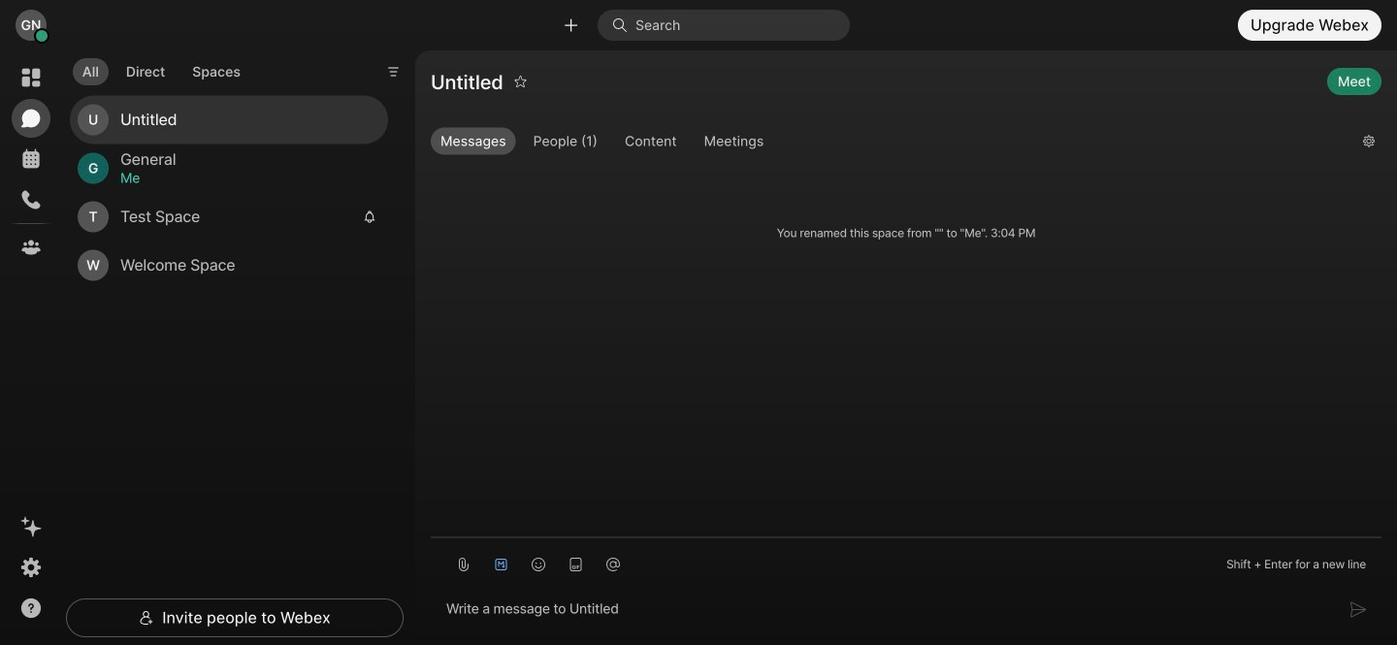 Task type: describe. For each thing, give the bounding box(es) containing it.
test space, you will be notified of all new messages in this space list item
[[70, 193, 388, 241]]

settings image
[[19, 556, 43, 579]]

what's new image
[[19, 515, 43, 539]]

calls image
[[19, 188, 43, 212]]

emoji image
[[531, 557, 546, 572]]

meetings image
[[19, 147, 43, 171]]

connect people image
[[562, 16, 580, 35]]

dashboard image
[[19, 66, 43, 89]]

view space settings image
[[1362, 126, 1376, 157]]

gifs image
[[568, 557, 584, 572]]

message composer toolbar element
[[431, 538, 1382, 583]]



Task type: vqa. For each thing, say whether or not it's contained in the screenshot.
tab list
yes



Task type: locate. For each thing, give the bounding box(es) containing it.
1 horizontal spatial wrapper image
[[139, 610, 155, 626]]

file attachment image
[[456, 557, 472, 572]]

you will be notified of all new messages in this space image
[[363, 210, 376, 224]]

1 vertical spatial wrapper image
[[139, 610, 155, 626]]

group
[[431, 128, 1348, 159]]

wrapper image
[[612, 17, 636, 33]]

welcome space list item
[[70, 241, 388, 290]]

wrapper image
[[35, 29, 49, 43], [139, 610, 155, 626]]

filter by image
[[386, 64, 401, 80]]

messaging, has no new notifications image
[[19, 107, 43, 130]]

help image
[[19, 597, 43, 620]]

0 horizontal spatial wrapper image
[[35, 29, 49, 43]]

teams, has no new notifications image
[[19, 236, 43, 259]]

webex tab list
[[12, 58, 50, 267]]

markdown image
[[494, 557, 509, 572]]

0 vertical spatial wrapper image
[[35, 29, 49, 43]]

me element
[[120, 167, 365, 189]]

general list item
[[70, 144, 388, 193]]

add to favorites image
[[514, 66, 527, 97]]

untitled list item
[[70, 96, 388, 144]]

navigation
[[0, 50, 62, 645]]

tab list
[[68, 47, 255, 91]]

you will be notified of all new messages in this space image
[[363, 210, 376, 224]]

mention image
[[605, 557, 621, 572]]



